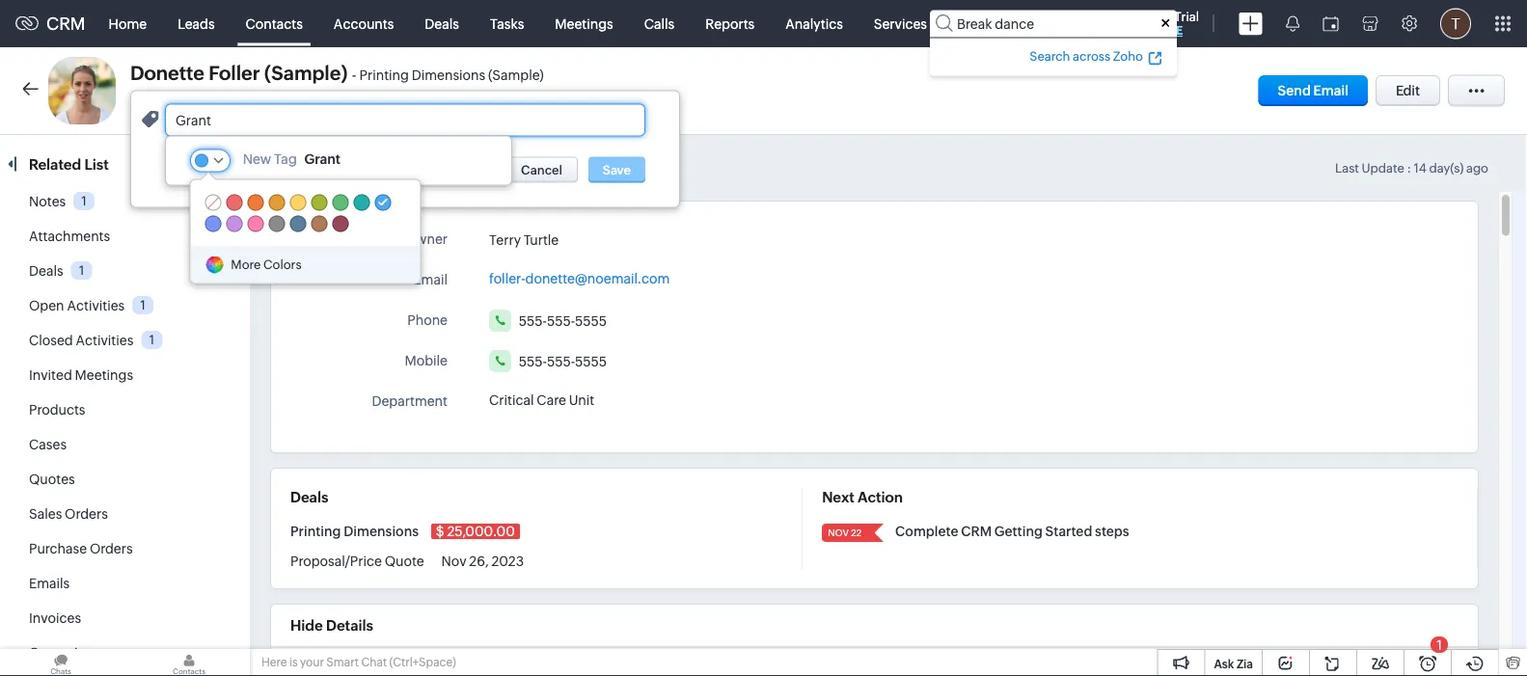 Task type: vqa. For each thing, say whether or not it's contained in the screenshot.
Channels IMAGE
no



Task type: describe. For each thing, give the bounding box(es) containing it.
owner
[[405, 231, 448, 247]]

Other Modules field
[[1024, 8, 1066, 39]]

here is your smart chat (ctrl+space)
[[261, 656, 456, 669]]

trial
[[1175, 9, 1199, 24]]

0 vertical spatial deals link
[[409, 0, 475, 47]]

14
[[1414, 161, 1427, 176]]

started
[[1046, 524, 1093, 539]]

here
[[261, 656, 287, 669]]

sales orders
[[29, 507, 108, 522]]

option containing new tag
[[166, 141, 511, 180]]

cases link
[[29, 437, 67, 453]]

send
[[1278, 83, 1311, 98]]

leads
[[178, 16, 215, 31]]

grant
[[305, 151, 341, 167]]

upgrade
[[1128, 24, 1183, 37]]

nov 26, 2023
[[442, 554, 524, 569]]

projects
[[958, 16, 1009, 31]]

1 horizontal spatial deals
[[290, 489, 328, 506]]

dimensions inside donette foller (sample) - printing dimensions (sample)
[[412, 68, 485, 83]]

getting
[[995, 524, 1043, 539]]

unit
[[569, 393, 595, 408]]

orders for purchase orders
[[90, 541, 133, 557]]

555- up care
[[547, 353, 575, 369]]

care
[[537, 393, 566, 408]]

invited meetings link
[[29, 368, 133, 383]]

1 for closed activities
[[149, 333, 154, 347]]

(ctrl+space)
[[389, 656, 456, 669]]

create menu image
[[1239, 12, 1263, 35]]

critical
[[489, 393, 534, 408]]

foller-donette@noemail.com
[[489, 271, 670, 287]]

5555 for phone
[[575, 313, 607, 328]]

list
[[84, 156, 109, 173]]

2 horizontal spatial deals
[[425, 16, 459, 31]]

services link
[[859, 0, 943, 47]]

contact
[[352, 231, 402, 247]]

signals element
[[1275, 0, 1311, 47]]

related list
[[29, 156, 112, 173]]

:
[[1407, 161, 1412, 176]]

closed
[[29, 333, 73, 348]]

home link
[[93, 0, 162, 47]]

closed activities
[[29, 333, 133, 348]]

555-555-5555 for mobile
[[519, 353, 607, 369]]

chat
[[361, 656, 387, 669]]

home
[[109, 16, 147, 31]]

complete crm getting started steps
[[896, 524, 1130, 539]]

open
[[29, 298, 64, 314]]

analytics
[[786, 16, 843, 31]]

printing dimensions link
[[290, 524, 421, 539]]

zia
[[1237, 658, 1253, 671]]

tasks link
[[475, 0, 540, 47]]

contact owner
[[352, 231, 448, 247]]

22
[[851, 527, 862, 538]]

overview link
[[293, 154, 357, 171]]

555- down foller-donette@noemail.com
[[547, 313, 575, 328]]

new tag grant
[[243, 151, 341, 167]]

nov for nov 26, 2023
[[442, 554, 467, 569]]

orders for sales orders
[[65, 507, 108, 522]]

hide details
[[290, 618, 373, 634]]

activities for closed activities
[[76, 333, 133, 348]]

chats image
[[0, 649, 122, 676]]

contacts image
[[128, 649, 250, 676]]

calls
[[644, 16, 675, 31]]

(sample) inside donette foller (sample) - printing dimensions (sample)
[[488, 68, 544, 83]]

nov for nov 22
[[828, 527, 849, 538]]

1 for open activities
[[140, 298, 146, 312]]

profile image
[[1441, 8, 1471, 39]]

next action
[[822, 489, 903, 506]]

1 vertical spatial dimensions
[[344, 524, 419, 539]]

printing inside donette foller (sample) - printing dimensions (sample)
[[359, 68, 409, 83]]

next
[[822, 489, 855, 506]]

hide
[[290, 618, 323, 634]]

1 for deals
[[79, 263, 84, 278]]

-
[[352, 67, 357, 83]]

mobile
[[405, 353, 448, 368]]

turtle
[[524, 232, 559, 247]]

attachments
[[29, 229, 110, 244]]

555- up critical care unit
[[519, 353, 547, 369]]

emails
[[29, 576, 70, 591]]

related
[[29, 156, 81, 173]]

search across zoho link
[[1027, 46, 1166, 66]]

open activities link
[[29, 298, 125, 314]]

reports
[[706, 16, 755, 31]]

campaigns
[[29, 646, 101, 661]]

details
[[326, 618, 373, 634]]

critical care unit
[[489, 393, 595, 408]]

proposal/price quote
[[290, 554, 427, 569]]

sales
[[29, 507, 62, 522]]

2023
[[492, 554, 524, 569]]

email inside button
[[1314, 83, 1349, 98]]



Task type: locate. For each thing, give the bounding box(es) containing it.
closed activities link
[[29, 333, 133, 348]]

quotes
[[29, 472, 75, 487]]

zoho
[[1113, 49, 1143, 63]]

1 vertical spatial printing
[[290, 524, 341, 539]]

complete crm getting started steps link
[[896, 524, 1130, 539]]

0 vertical spatial orders
[[65, 507, 108, 522]]

activities up closed activities
[[67, 298, 125, 314]]

ask
[[1214, 658, 1234, 671]]

0 horizontal spatial deals
[[29, 263, 63, 279]]

555- down foller-
[[519, 313, 547, 328]]

1 horizontal spatial crm
[[961, 524, 992, 539]]

1 horizontal spatial (sample)
[[488, 68, 544, 83]]

orders right the purchase
[[90, 541, 133, 557]]

purchase orders link
[[29, 541, 133, 557]]

department
[[372, 393, 448, 409]]

0 vertical spatial crm
[[46, 14, 85, 34]]

last update : 14 day(s) ago
[[1335, 161, 1489, 176]]

products
[[29, 402, 85, 418]]

projects link
[[943, 0, 1024, 47]]

search across zoho
[[1030, 49, 1143, 63]]

send email
[[1278, 83, 1349, 98]]

profile element
[[1429, 0, 1483, 47]]

25,000.00
[[447, 524, 515, 539]]

1 vertical spatial orders
[[90, 541, 133, 557]]

meetings
[[555, 16, 613, 31], [75, 368, 133, 383]]

0 horizontal spatial email
[[413, 272, 448, 287]]

products link
[[29, 402, 85, 418]]

0 vertical spatial dimensions
[[412, 68, 485, 83]]

donette foller (sample) - printing dimensions (sample)
[[130, 62, 544, 84]]

contacts link
[[230, 0, 318, 47]]

orders up purchase orders
[[65, 507, 108, 522]]

printing dimensions
[[290, 524, 421, 539]]

5555 down the 'donette@noemail.com'
[[575, 313, 607, 328]]

enterprise-trial upgrade
[[1112, 9, 1199, 37]]

1 vertical spatial crm
[[961, 524, 992, 539]]

day(s)
[[1429, 161, 1464, 176]]

1 vertical spatial 555-555-5555
[[519, 353, 607, 369]]

foller-
[[489, 271, 525, 287]]

1 horizontal spatial printing
[[359, 68, 409, 83]]

deals up printing dimensions link
[[290, 489, 328, 506]]

0 vertical spatial email
[[1314, 83, 1349, 98]]

purchase
[[29, 541, 87, 557]]

steps
[[1095, 524, 1130, 539]]

0 horizontal spatial nov
[[442, 554, 467, 569]]

activities up invited meetings
[[76, 333, 133, 348]]

donette@noemail.com
[[525, 271, 670, 287]]

cases
[[29, 437, 67, 453]]

activities for open activities
[[67, 298, 125, 314]]

1 horizontal spatial meetings
[[555, 16, 613, 31]]

1 vertical spatial email
[[413, 272, 448, 287]]

1 vertical spatial deals link
[[29, 263, 63, 279]]

create menu element
[[1227, 0, 1275, 47]]

0 vertical spatial 555-555-5555
[[519, 313, 607, 328]]

nov
[[828, 527, 849, 538], [442, 554, 467, 569]]

5555 up unit
[[575, 353, 607, 369]]

nov left 22
[[828, 527, 849, 538]]

invited
[[29, 368, 72, 383]]

save
[[603, 162, 631, 177]]

more
[[231, 258, 261, 272]]

(sample) left -
[[264, 62, 348, 84]]

deals up open
[[29, 263, 63, 279]]

0 horizontal spatial crm
[[46, 14, 85, 34]]

0 vertical spatial printing
[[359, 68, 409, 83]]

0 horizontal spatial deals link
[[29, 263, 63, 279]]

(sample) down the tasks link
[[488, 68, 544, 83]]

Enter Tags text field
[[176, 112, 612, 128]]

crm left the home link
[[46, 14, 85, 34]]

Search field
[[930, 10, 1177, 37]]

0 vertical spatial deals
[[425, 16, 459, 31]]

nov left 26,
[[442, 554, 467, 569]]

0 vertical spatial nov
[[828, 527, 849, 538]]

search
[[1030, 49, 1071, 63]]

$
[[436, 524, 444, 539]]

deals link up printing dimensions (sample) link
[[409, 0, 475, 47]]

option
[[166, 141, 511, 180]]

dimensions up enter tags text field
[[412, 68, 485, 83]]

is
[[289, 656, 298, 669]]

terry turtle
[[489, 232, 559, 247]]

tasks
[[490, 16, 524, 31]]

update
[[1362, 161, 1405, 176]]

555-555-5555 up care
[[519, 353, 607, 369]]

printing dimensions (sample) link
[[359, 67, 544, 83]]

$ 25,000.00
[[436, 524, 515, 539]]

1 horizontal spatial nov
[[828, 527, 849, 538]]

0 vertical spatial 5555
[[575, 313, 607, 328]]

enterprise-
[[1112, 9, 1175, 24]]

2 5555 from the top
[[575, 353, 607, 369]]

1 vertical spatial nov
[[442, 554, 467, 569]]

tag
[[274, 151, 297, 167]]

meetings left calls link
[[555, 16, 613, 31]]

ago
[[1467, 161, 1489, 176]]

555-555-5555 for phone
[[519, 313, 607, 328]]

emails link
[[29, 576, 70, 591]]

notes link
[[29, 194, 66, 209]]

services
[[874, 16, 927, 31]]

2 555-555-5555 from the top
[[519, 353, 607, 369]]

1 horizontal spatial email
[[1314, 83, 1349, 98]]

deals
[[425, 16, 459, 31], [29, 263, 63, 279], [290, 489, 328, 506]]

dimensions
[[412, 68, 485, 83], [344, 524, 419, 539]]

campaigns link
[[29, 646, 101, 661]]

0 vertical spatial meetings
[[555, 16, 613, 31]]

quotes link
[[29, 472, 75, 487]]

invoices link
[[29, 611, 81, 626]]

new
[[243, 151, 271, 167]]

meetings down closed activities
[[75, 368, 133, 383]]

printing
[[359, 68, 409, 83], [290, 524, 341, 539]]

calendar image
[[1323, 16, 1339, 31]]

save button
[[588, 157, 646, 183]]

1 horizontal spatial deals link
[[409, 0, 475, 47]]

dimensions up proposal/price quote
[[344, 524, 419, 539]]

0 horizontal spatial (sample)
[[264, 62, 348, 84]]

printing up proposal/price
[[290, 524, 341, 539]]

hide details link
[[290, 618, 373, 634]]

your
[[300, 656, 324, 669]]

email right send
[[1314, 83, 1349, 98]]

2 vertical spatial deals
[[290, 489, 328, 506]]

purchase orders
[[29, 541, 133, 557]]

meetings link
[[540, 0, 629, 47]]

1 vertical spatial meetings
[[75, 368, 133, 383]]

proposal/price
[[290, 554, 382, 569]]

deals up printing dimensions (sample) link
[[425, 16, 459, 31]]

calls link
[[629, 0, 690, 47]]

reports link
[[690, 0, 770, 47]]

0 horizontal spatial printing
[[290, 524, 341, 539]]

ask zia
[[1214, 658, 1253, 671]]

0 vertical spatial activities
[[67, 298, 125, 314]]

signals image
[[1286, 15, 1300, 32]]

1 for notes
[[82, 194, 87, 208]]

None field
[[165, 104, 646, 136]]

1 5555 from the top
[[575, 313, 607, 328]]

crm left getting
[[961, 524, 992, 539]]

crm
[[46, 14, 85, 34], [961, 524, 992, 539]]

email up phone
[[413, 272, 448, 287]]

notes
[[29, 194, 66, 209]]

email
[[1314, 83, 1349, 98], [413, 272, 448, 287]]

555-555-5555 down foller-donette@noemail.com
[[519, 313, 607, 328]]

accounts link
[[318, 0, 409, 47]]

1 vertical spatial deals
[[29, 263, 63, 279]]

cancel button
[[506, 157, 578, 183]]

donette
[[130, 62, 204, 84]]

send email button
[[1259, 75, 1368, 106]]

across
[[1073, 49, 1111, 63]]

colors
[[263, 258, 302, 272]]

1 555-555-5555 from the top
[[519, 313, 607, 328]]

5555 for mobile
[[575, 353, 607, 369]]

0 horizontal spatial meetings
[[75, 368, 133, 383]]

1 vertical spatial activities
[[76, 333, 133, 348]]

printing right -
[[359, 68, 409, 83]]

crm link
[[15, 14, 85, 34]]

1 vertical spatial 5555
[[575, 353, 607, 369]]

accounts
[[334, 16, 394, 31]]

invited meetings
[[29, 368, 133, 383]]

5555
[[575, 313, 607, 328], [575, 353, 607, 369]]

deals link up open
[[29, 263, 63, 279]]

555-555-5555
[[519, 313, 607, 328], [519, 353, 607, 369]]

nov 22
[[828, 527, 862, 538]]

smart
[[326, 656, 359, 669]]

26,
[[469, 554, 489, 569]]



